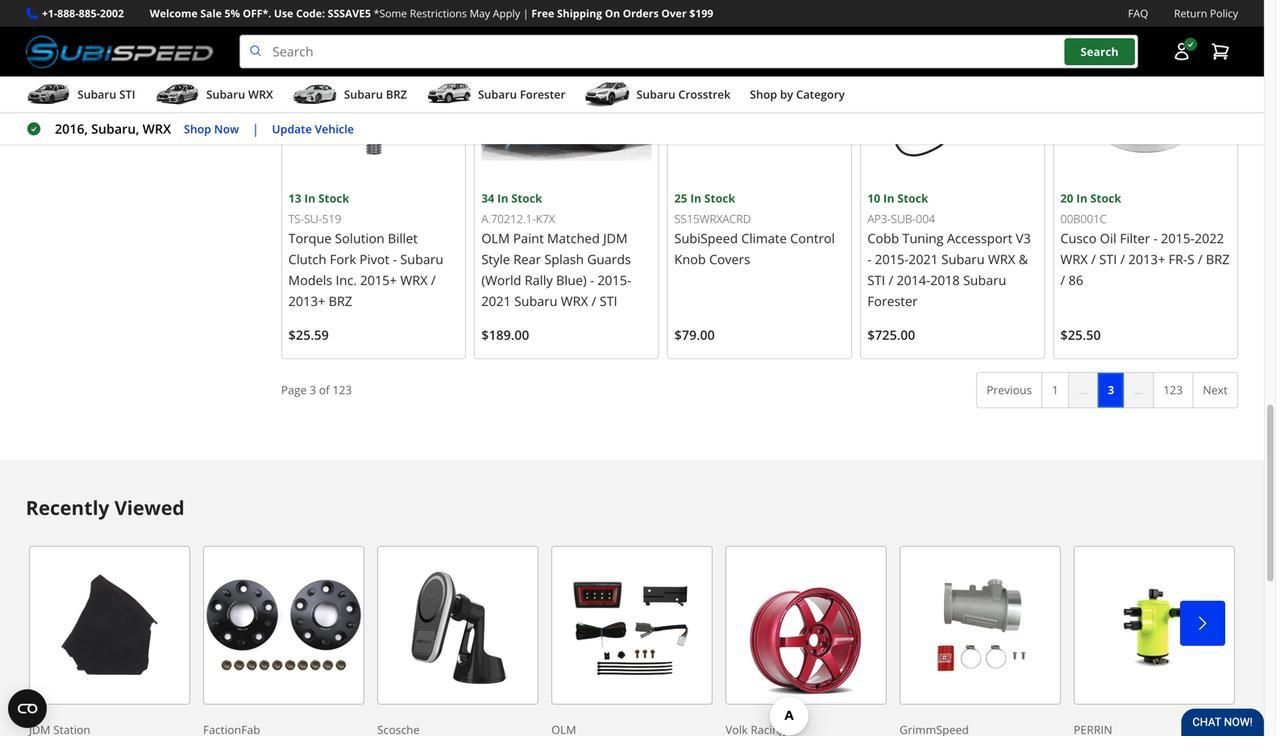 Task type: vqa. For each thing, say whether or not it's contained in the screenshot.
OF
yes



Task type: locate. For each thing, give the bounding box(es) containing it.
shop now
[[184, 121, 239, 136]]

1 horizontal spatial 123
[[1163, 383, 1183, 398]]

subaru up 2016, subaru, wrx
[[77, 87, 116, 102]]

in right 34
[[497, 191, 508, 206]]

1 vertical spatial forester
[[867, 293, 918, 310]]

519
[[322, 211, 341, 226]]

1
[[1052, 383, 1059, 398]]

2013+ inside 13 in stock ts-su-519 torque solution billet clutch fork pivot - subaru models inc. 2015+ wrx / 2013+ brz
[[288, 293, 325, 310]]

20
[[1060, 191, 1073, 206]]

1 3 from the left
[[310, 383, 316, 398]]

2015- down guards
[[598, 272, 631, 289]]

sssave5
[[328, 6, 371, 21]]

0 horizontal spatial brz
[[329, 293, 352, 310]]

1 horizontal spatial |
[[523, 6, 529, 21]]

subaru inside 34 in stock a.70212.1-k7x olm paint matched jdm style rear splash guards (world rally blue) - 2015- 2021 subaru wrx / sti
[[514, 293, 558, 310]]

| right now
[[252, 120, 259, 138]]

wrx down blue)
[[561, 293, 588, 310]]

123 button
[[1153, 373, 1193, 409]]

orders
[[623, 6, 659, 21]]

/ left 86
[[1060, 272, 1065, 289]]

shop by category
[[750, 87, 845, 102]]

ts-
[[288, 211, 304, 226]]

welcome sale 5% off*. use code: sssave5 *some restrictions may apply | free shipping on orders over $199
[[150, 6, 713, 21]]

10
[[867, 191, 880, 206]]

2013+ down models
[[288, 293, 325, 310]]

sti up the subaru,
[[119, 87, 135, 102]]

clutch
[[288, 251, 326, 268]]

004
[[916, 211, 935, 226]]

2015-
[[1161, 230, 1195, 247], [875, 251, 909, 268], [598, 272, 631, 289]]

+1-888-885-2002
[[42, 6, 124, 21]]

1 vertical spatial 2013+
[[288, 293, 325, 310]]

brz inside 13 in stock ts-su-519 torque solution billet clutch fork pivot - subaru models inc. 2015+ wrx / 2013+ brz
[[329, 293, 352, 310]]

- right filter
[[1153, 230, 1158, 247]]

5 stock from the left
[[1090, 191, 1121, 206]]

3
[[310, 383, 316, 398], [1108, 383, 1114, 398]]

update vehicle button
[[272, 120, 354, 138]]

subispeed
[[674, 230, 738, 247]]

a subaru crosstrek thumbnail image image
[[585, 82, 630, 107]]

sti down oil
[[1099, 251, 1117, 268]]

subaru down the billet
[[400, 251, 443, 268]]

wrx inside 20 in stock 00b001c cusco oil filter - 2015-2022 wrx / sti / 2013+ fr-s / brz / 86
[[1060, 251, 1088, 268]]

in right 20
[[1076, 191, 1087, 206]]

guards
[[587, 251, 631, 268]]

torque
[[288, 230, 332, 247]]

5 in from the left
[[1076, 191, 1087, 206]]

... right 3 button
[[1134, 383, 1143, 398]]

$189.00
[[481, 327, 529, 344]]

stock for cusco
[[1090, 191, 1121, 206]]

blue)
[[556, 272, 587, 289]]

crosstrek
[[678, 87, 731, 102]]

stock inside 25 in stock ss15wrxacrd subispeed climate control knob covers
[[704, 191, 735, 206]]

-
[[1153, 230, 1158, 247], [393, 251, 397, 268], [867, 251, 872, 268], [590, 272, 594, 289]]

forester down 2014-
[[867, 293, 918, 310]]

next button
[[1192, 373, 1238, 409]]

brz down 2022 at the top right
[[1206, 251, 1230, 268]]

viewed
[[114, 495, 185, 521]]

in right 10
[[883, 191, 894, 206]]

1 horizontal spatial brz
[[386, 87, 407, 102]]

ss15wrxacrd
[[674, 211, 751, 226]]

stock up a.70212.1-
[[511, 191, 542, 206]]

2018
[[930, 272, 960, 289]]

in right the 25
[[690, 191, 701, 206]]

forester left a subaru crosstrek thumbnail image
[[520, 87, 565, 102]]

a subaru sti thumbnail image image
[[26, 82, 71, 107]]

stock inside 10 in stock ap3-sub-004 cobb tuning accessport v3 - 2015-2021 subaru wrx & sti / 2014-2018 subaru forester
[[897, 191, 928, 206]]

0 horizontal spatial 3
[[310, 383, 316, 398]]

2013+ inside 20 in stock 00b001c cusco oil filter - 2015-2022 wrx / sti / 2013+ fr-s / brz / 86
[[1128, 251, 1165, 268]]

wrx up update
[[248, 87, 273, 102]]

2015+
[[360, 272, 397, 289]]

brz inside 20 in stock 00b001c cusco oil filter - 2015-2022 wrx / sti / 2013+ fr-s / brz / 86
[[1206, 251, 1230, 268]]

grm125027 grimmspeed cast aluminum turbo inlet - 2015-2016 subaru wrx, image
[[900, 546, 1061, 705]]

may
[[470, 6, 490, 21]]

|
[[523, 6, 529, 21], [252, 120, 259, 138]]

in inside 34 in stock a.70212.1-k7x olm paint matched jdm style rear splash guards (world rally blue) - 2015- 2021 subaru wrx / sti
[[497, 191, 508, 206]]

2013+ down filter
[[1128, 251, 1165, 268]]

0 vertical spatial brz
[[386, 87, 407, 102]]

subaru sti
[[77, 87, 135, 102]]

page
[[281, 383, 307, 398]]

brz left a subaru forester thumbnail image
[[386, 87, 407, 102]]

stock inside 20 in stock 00b001c cusco oil filter - 2015-2022 wrx / sti / 2013+ fr-s / brz / 86
[[1090, 191, 1121, 206]]

3 stock from the left
[[897, 191, 928, 206]]

0 horizontal spatial 2015-
[[598, 272, 631, 289]]

0 vertical spatial 2013+
[[1128, 251, 1165, 268]]

olm paint matched jdm style rear splash guards (world rally blue) - 2015-2021 subaru wrx / sti image
[[481, 19, 652, 190]]

in inside 10 in stock ap3-sub-004 cobb tuning accessport v3 - 2015-2021 subaru wrx & sti / 2014-2018 subaru forester
[[883, 191, 894, 206]]

update vehicle
[[272, 121, 354, 136]]

ellipses image left next button
[[1124, 373, 1154, 409]]

/ down guards
[[592, 293, 596, 310]]

3 right 1
[[1108, 383, 1114, 398]]

use
[[274, 6, 293, 21]]

2021 down tuning
[[909, 251, 938, 268]]

1 horizontal spatial ellipses image
[[1124, 373, 1154, 409]]

2 in from the left
[[497, 191, 508, 206]]

subaru down accessport
[[941, 251, 985, 268]]

jds15wrxstiebrkal 15-20 subaru wrx & sti jdm station alcantara style ebrake boot with red stitching, image
[[29, 546, 190, 705]]

1 stock from the left
[[318, 191, 349, 206]]

next
[[1203, 383, 1228, 398]]

subaru
[[77, 87, 116, 102], [206, 87, 245, 102], [344, 87, 383, 102], [478, 87, 517, 102], [636, 87, 675, 102], [400, 251, 443, 268], [941, 251, 985, 268], [963, 272, 1006, 289], [514, 293, 558, 310]]

- inside 34 in stock a.70212.1-k7x olm paint matched jdm style rear splash guards (world rally blue) - 2015- 2021 subaru wrx / sti
[[590, 272, 594, 289]]

subaru up vehicle
[[344, 87, 383, 102]]

rally
[[525, 272, 553, 289]]

- right 'pivot'
[[393, 251, 397, 268]]

shipping
[[557, 6, 602, 21]]

subaru crosstrek
[[636, 87, 731, 102]]

2015- up fr-
[[1161, 230, 1195, 247]]

stock up ss15wrxacrd
[[704, 191, 735, 206]]

stock for su-
[[318, 191, 349, 206]]

stock inside 34 in stock a.70212.1-k7x olm paint matched jdm style rear splash guards (world rally blue) - 2015- 2021 subaru wrx / sti
[[511, 191, 542, 206]]

10 in stock ap3-sub-004 cobb tuning accessport v3 - 2015-2021 subaru wrx & sti / 2014-2018 subaru forester
[[867, 191, 1031, 310]]

$79.00
[[674, 327, 715, 344]]

subaru up now
[[206, 87, 245, 102]]

wrx inside 10 in stock ap3-sub-004 cobb tuning accessport v3 - 2015-2021 subaru wrx & sti / 2014-2018 subaru forester
[[988, 251, 1015, 268]]

+1-
[[42, 6, 57, 21]]

in
[[304, 191, 315, 206], [497, 191, 508, 206], [883, 191, 894, 206], [690, 191, 701, 206], [1076, 191, 1087, 206]]

0 horizontal spatial forester
[[520, 87, 565, 102]]

34 in stock a.70212.1-k7x olm paint matched jdm style rear splash guards (world rally blue) - 2015- 2021 subaru wrx / sti
[[481, 191, 631, 310]]

2 vertical spatial 2015-
[[598, 272, 631, 289]]

shop now link
[[184, 120, 239, 138]]

1 horizontal spatial 2013+
[[1128, 251, 1165, 268]]

restrictions
[[410, 6, 467, 21]]

3 in from the left
[[883, 191, 894, 206]]

sti left 2014-
[[867, 272, 885, 289]]

0 horizontal spatial shop
[[184, 121, 211, 136]]

in inside 25 in stock ss15wrxacrd subispeed climate control knob covers
[[690, 191, 701, 206]]

shop left now
[[184, 121, 211, 136]]

$725.00
[[867, 327, 915, 344]]

4 stock from the left
[[704, 191, 735, 206]]

1 horizontal spatial 2015-
[[875, 251, 909, 268]]

0 vertical spatial shop
[[750, 87, 777, 102]]

25 in stock ss15wrxacrd subispeed climate control knob covers
[[674, 191, 835, 268]]

2015- down the cobb
[[875, 251, 909, 268]]

2021 down (world
[[481, 293, 511, 310]]

/
[[1091, 251, 1096, 268], [1120, 251, 1125, 268], [1198, 251, 1203, 268], [431, 272, 436, 289], [889, 272, 893, 289], [1060, 272, 1065, 289], [592, 293, 596, 310]]

wrx left the &
[[988, 251, 1015, 268]]

shop inside dropdown button
[[750, 87, 777, 102]]

sti
[[119, 87, 135, 102], [1099, 251, 1117, 268], [867, 272, 885, 289], [600, 293, 617, 310]]

wrx right 2015+
[[400, 272, 428, 289]]

2014-
[[897, 272, 930, 289]]

in inside 13 in stock ts-su-519 torque solution billet clutch fork pivot - subaru models inc. 2015+ wrx / 2013+ brz
[[304, 191, 315, 206]]

1 ellipses image from the left
[[1068, 373, 1098, 409]]

stock for k7x
[[511, 191, 542, 206]]

2 horizontal spatial brz
[[1206, 251, 1230, 268]]

wrx up 86
[[1060, 251, 1088, 268]]

/ left 2014-
[[889, 272, 893, 289]]

splash
[[544, 251, 584, 268]]

cobb tuning accessport v3  - 2015-2021 subaru wrx & sti / 2014-2018 subaru forester image
[[867, 19, 1038, 190]]

subaru,
[[91, 120, 139, 138]]

3 left 'of' at the left of the page
[[310, 383, 316, 398]]

cusco oil filter - 2015-2022 wrx / sti / 2013+ fr-s / brz / 86 image
[[1060, 19, 1231, 190]]

3 inside button
[[1108, 383, 1114, 398]]

0 horizontal spatial ellipses image
[[1068, 373, 1098, 409]]

0 vertical spatial 2021
[[909, 251, 938, 268]]

stock inside 13 in stock ts-su-519 torque solution billet clutch fork pivot - subaru models inc. 2015+ wrx / 2013+ brz
[[318, 191, 349, 206]]

4 in from the left
[[690, 191, 701, 206]]

return
[[1174, 6, 1207, 21]]

ap3-
[[867, 211, 891, 226]]

in inside 20 in stock 00b001c cusco oil filter - 2015-2022 wrx / sti / 2013+ fr-s / brz / 86
[[1076, 191, 1087, 206]]

1 horizontal spatial 3
[[1108, 383, 1114, 398]]

2 123 from the left
[[1163, 383, 1183, 398]]

1 vertical spatial shop
[[184, 121, 211, 136]]

0 horizontal spatial |
[[252, 120, 259, 138]]

policy
[[1210, 6, 1238, 21]]

su-
[[304, 211, 322, 226]]

subaru down rally
[[514, 293, 558, 310]]

2 3 from the left
[[1108, 383, 1114, 398]]

subaru inside 13 in stock ts-su-519 torque solution billet clutch fork pivot - subaru models inc. 2015+ wrx / 2013+ brz
[[400, 251, 443, 268]]

subaru inside "dropdown button"
[[206, 87, 245, 102]]

1 button
[[1042, 373, 1069, 409]]

/ right 's' at the right top of the page
[[1198, 251, 1203, 268]]

stock up 00b001c
[[1090, 191, 1121, 206]]

subaru crosstrek button
[[585, 80, 731, 112]]

1 horizontal spatial ...
[[1134, 383, 1143, 398]]

0 vertical spatial |
[[523, 6, 529, 21]]

fork
[[330, 251, 356, 268]]

torque solution billet clutch fork pivot - subaru models inc. 2015+ wrx / 2013+ brz image
[[288, 19, 459, 190]]

sti down guards
[[600, 293, 617, 310]]

subaru right a subaru forester thumbnail image
[[478, 87, 517, 102]]

search
[[1081, 44, 1119, 59]]

stock for sub-
[[897, 191, 928, 206]]

apply
[[493, 6, 520, 21]]

recently
[[26, 495, 109, 521]]

0 vertical spatial 2015-
[[1161, 230, 1195, 247]]

2015- inside 34 in stock a.70212.1-k7x olm paint matched jdm style rear splash guards (world rally blue) - 2015- 2021 subaru wrx / sti
[[598, 272, 631, 289]]

0 horizontal spatial 123
[[333, 383, 352, 398]]

123 right 'of' at the left of the page
[[333, 383, 352, 398]]

stock up sub-
[[897, 191, 928, 206]]

| left free
[[523, 6, 529, 21]]

/ right 2015+
[[431, 272, 436, 289]]

in for cusco
[[1076, 191, 1087, 206]]

0 vertical spatial forester
[[520, 87, 565, 102]]

brz down inc.
[[329, 293, 352, 310]]

123 left next
[[1163, 383, 1183, 398]]

sti inside 10 in stock ap3-sub-004 cobb tuning accessport v3 - 2015-2021 subaru wrx & sti / 2014-2018 subaru forester
[[867, 272, 885, 289]]

a subaru brz thumbnail image image
[[292, 82, 338, 107]]

0 horizontal spatial ...
[[1079, 383, 1088, 398]]

ellipses image
[[1068, 373, 1098, 409], [1124, 373, 1154, 409]]

2013+
[[1128, 251, 1165, 268], [288, 293, 325, 310]]

return policy
[[1174, 6, 1238, 21]]

1 horizontal spatial shop
[[750, 87, 777, 102]]

- right blue)
[[590, 272, 594, 289]]

ffa1.10213.1 factionfab wheel spacer set (20mm, 25mm) - 2015+ wrx / sti -20mm, image
[[203, 546, 364, 705]]

- inside 13 in stock ts-su-519 torque solution billet clutch fork pivot - subaru models inc. 2015+ wrx / 2013+ brz
[[393, 251, 397, 268]]

shop left by
[[750, 87, 777, 102]]

... right 1
[[1079, 383, 1088, 398]]

2 horizontal spatial 2015-
[[1161, 230, 1195, 247]]

sti inside 34 in stock a.70212.1-k7x olm paint matched jdm style rear splash guards (world rally blue) - 2015- 2021 subaru wrx / sti
[[600, 293, 617, 310]]

1 horizontal spatial 2021
[[909, 251, 938, 268]]

/ inside 34 in stock a.70212.1-k7x olm paint matched jdm style rear splash guards (world rally blue) - 2015- 2021 subaru wrx / sti
[[592, 293, 596, 310]]

1 horizontal spatial forester
[[867, 293, 918, 310]]

stock for subispeed
[[704, 191, 735, 206]]

1 in from the left
[[304, 191, 315, 206]]

- down the cobb
[[867, 251, 872, 268]]

2016,
[[55, 120, 88, 138]]

86
[[1069, 272, 1083, 289]]

ellipses image right 1
[[1068, 373, 1098, 409]]

2 stock from the left
[[511, 191, 542, 206]]

1 vertical spatial 2015-
[[875, 251, 909, 268]]

forester
[[520, 87, 565, 102], [867, 293, 918, 310]]

0 horizontal spatial 2013+
[[288, 293, 325, 310]]

stock up 519
[[318, 191, 349, 206]]

1 vertical spatial brz
[[1206, 251, 1230, 268]]

2 vertical spatial brz
[[329, 293, 352, 310]]

in right 13 at the left top of page
[[304, 191, 315, 206]]

$25.50
[[1060, 327, 1101, 344]]

1 vertical spatial 2021
[[481, 293, 511, 310]]

/ inside 13 in stock ts-su-519 torque solution billet clutch fork pivot - subaru models inc. 2015+ wrx / 2013+ brz
[[431, 272, 436, 289]]

0 horizontal spatial 2021
[[481, 293, 511, 310]]

wrx inside 13 in stock ts-su-519 torque solution billet clutch fork pivot - subaru models inc. 2015+ wrx / 2013+ brz
[[400, 272, 428, 289]]



Task type: describe. For each thing, give the bounding box(es) containing it.
open widget image
[[8, 690, 47, 729]]

00b001c
[[1060, 211, 1107, 226]]

welcome
[[150, 6, 198, 21]]

subaru sti button
[[26, 80, 135, 112]]

recently viewed
[[26, 495, 185, 521]]

sti inside 20 in stock 00b001c cusco oil filter - 2015-2022 wrx / sti / 2013+ fr-s / brz / 86
[[1099, 251, 1117, 268]]

covers
[[709, 251, 750, 268]]

brz inside subaru brz dropdown button
[[386, 87, 407, 102]]

control
[[790, 230, 835, 247]]

1 123 from the left
[[333, 383, 352, 398]]

of
[[319, 383, 330, 398]]

1 ... from the left
[[1079, 383, 1088, 398]]

a.70212.1-
[[481, 211, 536, 226]]

wrx down a subaru wrx thumbnail image
[[143, 120, 171, 138]]

subaru brz
[[344, 87, 407, 102]]

shop for shop now
[[184, 121, 211, 136]]

2 ellipses image from the left
[[1124, 373, 1154, 409]]

faq link
[[1128, 5, 1148, 22]]

in for su-
[[304, 191, 315, 206]]

k7x
[[536, 211, 555, 226]]

subaru forester
[[478, 87, 565, 102]]

$25.59
[[288, 327, 329, 344]]

return policy link
[[1174, 5, 1238, 22]]

oil
[[1100, 230, 1116, 247]]

climate
[[741, 230, 787, 247]]

billet
[[388, 230, 418, 247]]

category
[[796, 87, 845, 102]]

25
[[674, 191, 687, 206]]

34
[[481, 191, 494, 206]]

+1-888-885-2002 link
[[42, 5, 124, 22]]

subaru right the 2018
[[963, 272, 1006, 289]]

*some
[[374, 6, 407, 21]]

3 button
[[1097, 373, 1125, 409]]

jdm
[[603, 230, 628, 247]]

subaru right a subaru crosstrek thumbnail image
[[636, 87, 675, 102]]

vehicle
[[315, 121, 354, 136]]

/ down cusco
[[1091, 251, 1096, 268]]

accessport
[[947, 230, 1012, 247]]

885-
[[79, 6, 100, 21]]

tuning
[[902, 230, 944, 247]]

$199
[[689, 6, 713, 21]]

1 vertical spatial |
[[252, 120, 259, 138]]

on
[[605, 6, 620, 21]]

subispeed logo image
[[26, 35, 214, 69]]

13
[[288, 191, 301, 206]]

off*.
[[243, 6, 271, 21]]

123 inside button
[[1163, 383, 1183, 398]]

2021 inside 34 in stock a.70212.1-k7x olm paint matched jdm style rear splash guards (world rally blue) - 2015- 2021 subaru wrx / sti
[[481, 293, 511, 310]]

fr-
[[1169, 251, 1187, 268]]

inc.
[[336, 272, 357, 289]]

button image
[[1172, 42, 1191, 61]]

update
[[272, 121, 312, 136]]

cusco
[[1060, 230, 1097, 247]]

faq
[[1128, 6, 1148, 21]]

scompq5wd-xtsp scosche magicmount pro charge5 qi wireless mount, image
[[377, 546, 538, 705]]

- inside 10 in stock ap3-sub-004 cobb tuning accessport v3 - 2015-2021 subaru wrx & sti / 2014-2018 subaru forester
[[867, 251, 872, 268]]

shop by category button
[[750, 80, 845, 112]]

wrx inside "dropdown button"
[[248, 87, 273, 102]]

previous button
[[976, 373, 1042, 409]]

2015- inside 20 in stock 00b001c cusco oil filter - 2015-2022 wrx / sti / 2013+ fr-s / brz / 86
[[1161, 230, 1195, 247]]

a subaru forester thumbnail image image
[[426, 82, 472, 107]]

in for k7x
[[497, 191, 508, 206]]

knob
[[674, 251, 706, 268]]

shop for shop by category
[[750, 87, 777, 102]]

vlkwvdgy41ehr volk te37 saga hyper red 18x10 +41 - 2015+ wrx / 2015+ stix4, image
[[725, 546, 887, 705]]

v3
[[1016, 230, 1031, 247]]

wrx inside 34 in stock a.70212.1-k7x olm paint matched jdm style rear splash guards (world rally blue) - 2015- 2021 subaru wrx / sti
[[561, 293, 588, 310]]

sub-
[[891, 211, 916, 226]]

matched
[[547, 230, 600, 247]]

2021 inside 10 in stock ap3-sub-004 cobb tuning accessport v3 - 2015-2021 subaru wrx & sti / 2014-2018 subaru forester
[[909, 251, 938, 268]]

by
[[780, 87, 793, 102]]

2015- inside 10 in stock ap3-sub-004 cobb tuning accessport v3 - 2015-2021 subaru wrx & sti / 2014-2018 subaru forester
[[875, 251, 909, 268]]

page 3 of 123
[[281, 383, 352, 398]]

now
[[214, 121, 239, 136]]

style
[[481, 251, 510, 268]]

(world
[[481, 272, 521, 289]]

free
[[531, 6, 554, 21]]

forester inside 10 in stock ap3-sub-004 cobb tuning accessport v3 - 2015-2021 subaru wrx & sti / 2014-2018 subaru forester
[[867, 293, 918, 310]]

subaru wrx
[[206, 87, 273, 102]]

s
[[1187, 251, 1195, 268]]

pivot
[[360, 251, 389, 268]]

sti inside dropdown button
[[119, 87, 135, 102]]

in for sub-
[[883, 191, 894, 206]]

cobb
[[867, 230, 899, 247]]

13 in stock ts-su-519 torque solution billet clutch fork pivot - subaru models inc. 2015+ wrx / 2013+ brz
[[288, 191, 443, 310]]

subaru wrx button
[[155, 80, 273, 112]]

over
[[661, 6, 687, 21]]

&
[[1019, 251, 1028, 268]]

filter
[[1120, 230, 1150, 247]]

paint
[[513, 230, 544, 247]]

search input field
[[239, 35, 1138, 69]]

2016, subaru, wrx
[[55, 120, 171, 138]]

perpsp-eng-607ny perrin air oil separator - 2015+ sti-neon yellow-fmic, image
[[1074, 546, 1235, 705]]

in for subispeed
[[690, 191, 701, 206]]

- inside 20 in stock 00b001c cusco oil filter - 2015-2022 wrx / sti / 2013+ fr-s / brz / 86
[[1153, 230, 1158, 247]]

2002
[[100, 6, 124, 21]]

/ inside 10 in stock ap3-sub-004 cobb tuning accessport v3 - 2015-2021 subaru wrx & sti / 2014-2018 subaru forester
[[889, 272, 893, 289]]

a subaru wrx thumbnail image image
[[155, 82, 200, 107]]

solution
[[335, 230, 384, 247]]

rear
[[513, 251, 541, 268]]

/ down filter
[[1120, 251, 1125, 268]]

forester inside dropdown button
[[520, 87, 565, 102]]

2 ... from the left
[[1134, 383, 1143, 398]]

olma.70051.2 olm nb+r rear brake light / f1 style reverse w/ pnp adapter - 15+ wrx / sti -clear lens, gloss black base, red bar-wrx / sti, image
[[551, 546, 713, 705]]

previous
[[987, 383, 1032, 398]]

2022
[[1195, 230, 1224, 247]]

subispeed climate control knob covers image
[[674, 19, 845, 190]]



